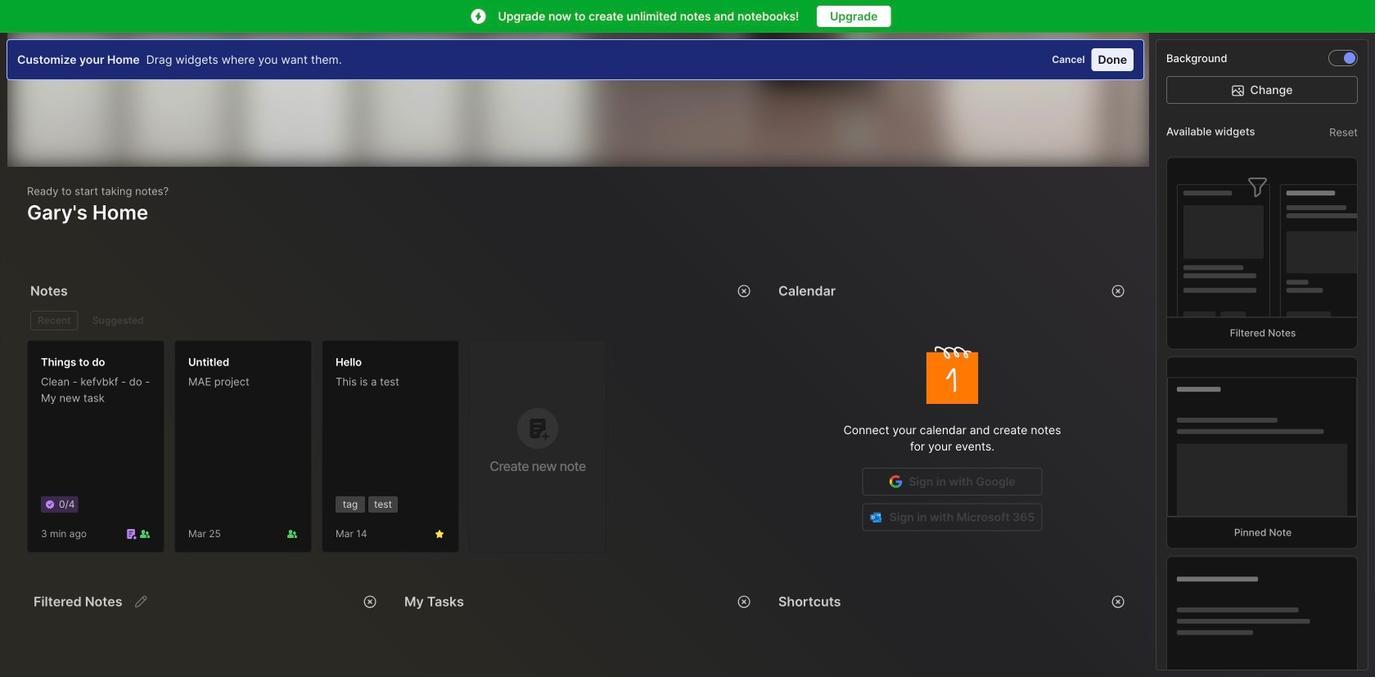 Task type: locate. For each thing, give the bounding box(es) containing it.
background image
[[1344, 52, 1355, 64]]



Task type: vqa. For each thing, say whether or not it's contained in the screenshot.
Background image
yes



Task type: describe. For each thing, give the bounding box(es) containing it.
edit widget title image
[[133, 594, 149, 611]]



